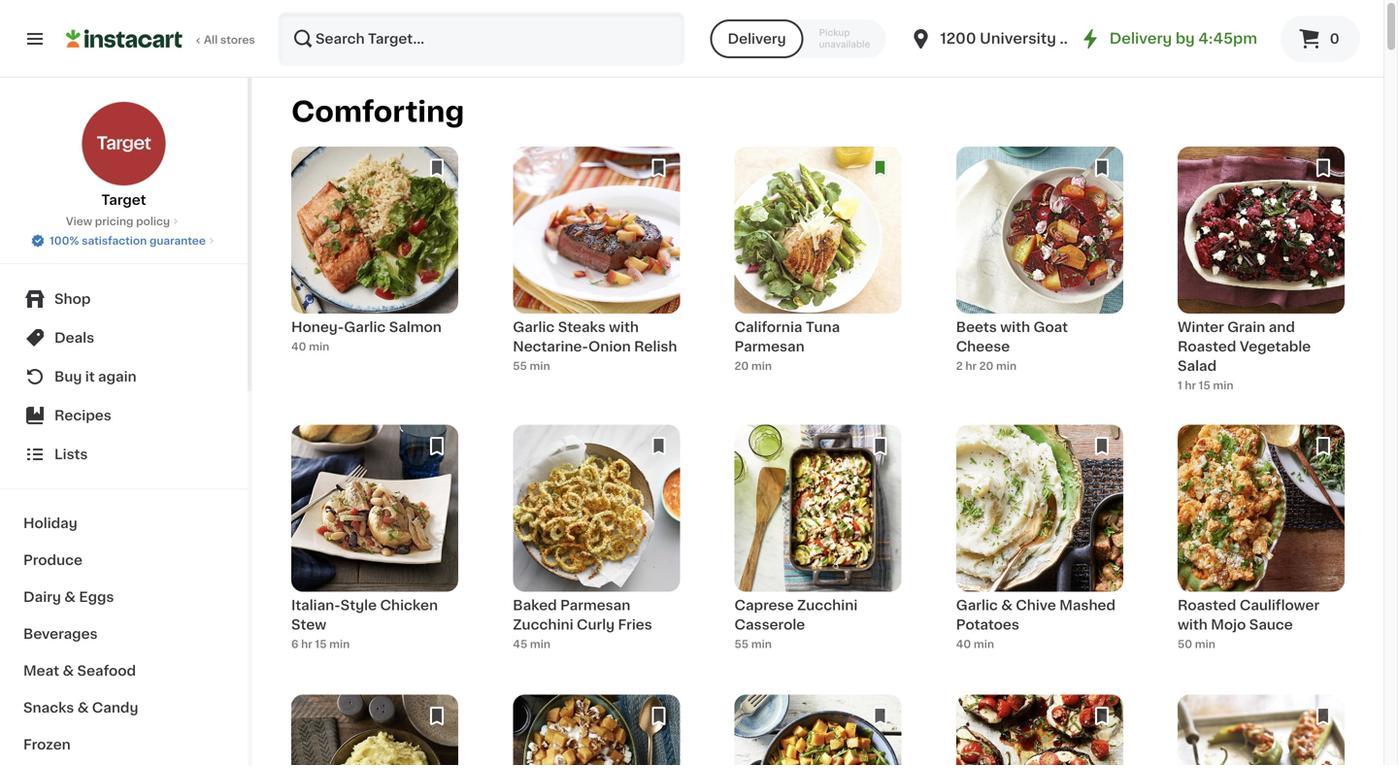 Task type: locate. For each thing, give the bounding box(es) containing it.
2 horizontal spatial hr
[[1185, 380, 1197, 391]]

2 20 from the left
[[980, 361, 994, 371]]

1 horizontal spatial garlic
[[513, 320, 555, 334]]

produce link
[[12, 542, 236, 579]]

with up 50 min
[[1178, 618, 1208, 632]]

1 horizontal spatial parmesan
[[735, 340, 805, 353]]

min for honey-garlic salmon
[[309, 341, 330, 352]]

2 roasted from the top
[[1178, 599, 1237, 612]]

with inside garlic steaks with nectarine-onion relish
[[609, 320, 639, 334]]

40 min down honey-
[[291, 341, 330, 352]]

instacart logo image
[[66, 27, 183, 51]]

produce
[[23, 554, 83, 567]]

min down nectarine-
[[530, 361, 550, 371]]

min down the casserole
[[752, 639, 772, 650]]

shop link
[[12, 280, 236, 319]]

recipe card group containing beets with goat cheese
[[957, 147, 1124, 386]]

1 20 from the left
[[735, 361, 749, 371]]

55 down the casserole
[[735, 639, 749, 650]]

55 for garlic steaks with nectarine-onion relish
[[513, 361, 527, 371]]

& up potatoes
[[1002, 599, 1013, 612]]

deals link
[[12, 319, 236, 357]]

recipe card group containing garlic & chive mashed potatoes
[[957, 425, 1124, 664]]

min down beets with goat cheese
[[997, 361, 1017, 371]]

55
[[513, 361, 527, 371], [735, 639, 749, 650]]

2 hr 20 min
[[957, 361, 1017, 371]]

1 horizontal spatial 20
[[980, 361, 994, 371]]

garlic
[[344, 320, 386, 334], [513, 320, 555, 334], [957, 599, 998, 612]]

delivery for delivery by 4:45pm
[[1110, 32, 1173, 46]]

with left goat
[[1001, 320, 1031, 334]]

and
[[1269, 320, 1296, 334]]

garlic left "salmon"
[[344, 320, 386, 334]]

garlic for garlic & chive mashed potatoes
[[957, 599, 998, 612]]

parmesan up curly
[[561, 599, 631, 612]]

university
[[980, 32, 1057, 46]]

zucchini
[[797, 599, 858, 612], [513, 618, 574, 632]]

comforting
[[291, 98, 465, 126]]

recipe card group containing garlic steaks with nectarine-onion relish
[[513, 147, 680, 386]]

2
[[957, 361, 963, 371]]

roasted up mojo
[[1178, 599, 1237, 612]]

15 for winter grain and roasted vegetable salad
[[1199, 380, 1211, 391]]

salad
[[1178, 359, 1217, 373]]

min for garlic & chive mashed potatoes
[[974, 639, 995, 650]]

min for garlic steaks with nectarine-onion relish
[[530, 361, 550, 371]]

15 down stew
[[315, 639, 327, 650]]

1 vertical spatial zucchini
[[513, 618, 574, 632]]

min down california tuna parmesan at the right of page
[[752, 361, 772, 371]]

min down potatoes
[[974, 639, 995, 650]]

0 horizontal spatial zucchini
[[513, 618, 574, 632]]

zucchini down baked
[[513, 618, 574, 632]]

deals
[[54, 331, 94, 345]]

1 horizontal spatial zucchini
[[797, 599, 858, 612]]

0 horizontal spatial with
[[609, 320, 639, 334]]

caprese zucchini casserole
[[735, 599, 858, 632]]

None search field
[[278, 12, 685, 66]]

parmesan down california
[[735, 340, 805, 353]]

parmesan
[[735, 340, 805, 353], [561, 599, 631, 612]]

garlic & chive mashed potatoes
[[957, 599, 1116, 632]]

0 horizontal spatial parmesan
[[561, 599, 631, 612]]

garlic inside garlic steaks with nectarine-onion relish
[[513, 320, 555, 334]]

Search field
[[280, 14, 683, 64]]

min for roasted cauliflower with mojo sauce
[[1196, 639, 1216, 650]]

0 vertical spatial hr
[[966, 361, 977, 371]]

mashed
[[1060, 599, 1116, 612]]

1 vertical spatial 55
[[735, 639, 749, 650]]

2 horizontal spatial with
[[1178, 618, 1208, 632]]

guarantee
[[150, 236, 206, 246]]

20 down california
[[735, 361, 749, 371]]

candy
[[92, 701, 138, 715]]

relish
[[634, 340, 678, 353]]

garlic up potatoes
[[957, 599, 998, 612]]

roasted
[[1178, 340, 1237, 353], [1178, 599, 1237, 612]]

salmon
[[389, 320, 442, 334]]

baked
[[513, 599, 557, 612]]

goat
[[1034, 320, 1069, 334]]

0 vertical spatial 15
[[1199, 380, 1211, 391]]

0 horizontal spatial 55 min
[[513, 361, 550, 371]]

hr right 2
[[966, 361, 977, 371]]

40 down honey-
[[291, 341, 306, 352]]

0 vertical spatial zucchini
[[797, 599, 858, 612]]

0 horizontal spatial 20
[[735, 361, 749, 371]]

& inside 'link'
[[64, 591, 76, 604]]

view pricing policy
[[66, 216, 170, 227]]

0 horizontal spatial delivery
[[728, 32, 786, 46]]

1 horizontal spatial with
[[1001, 320, 1031, 334]]

with
[[609, 320, 639, 334], [1001, 320, 1031, 334], [1178, 618, 1208, 632]]

0 horizontal spatial 40
[[291, 341, 306, 352]]

hr right 6
[[301, 639, 313, 650]]

holiday link
[[12, 505, 236, 542]]

min right 50
[[1196, 639, 1216, 650]]

1 vertical spatial 15
[[315, 639, 327, 650]]

garlic for garlic steaks with nectarine-onion relish
[[513, 320, 555, 334]]

& left the eggs
[[64, 591, 76, 604]]

roasted down winter at the right
[[1178, 340, 1237, 353]]

italian-
[[291, 599, 341, 612]]

100% satisfaction guarantee button
[[30, 229, 217, 249]]

1 roasted from the top
[[1178, 340, 1237, 353]]

pricing
[[95, 216, 133, 227]]

1 horizontal spatial delivery
[[1110, 32, 1173, 46]]

min down honey-
[[309, 341, 330, 352]]

1 horizontal spatial 40
[[957, 639, 972, 650]]

snacks & candy
[[23, 701, 138, 715]]

& left the candy
[[77, 701, 89, 715]]

1 vertical spatial hr
[[1185, 380, 1197, 391]]

40 for honey-garlic salmon
[[291, 341, 306, 352]]

eggs
[[79, 591, 114, 604]]

with up onion
[[609, 320, 639, 334]]

0 vertical spatial 55 min
[[513, 361, 550, 371]]

40 min
[[291, 341, 330, 352], [957, 639, 995, 650]]

snacks
[[23, 701, 74, 715]]

min right 45
[[530, 639, 551, 650]]

1 horizontal spatial 40 min
[[957, 639, 995, 650]]

40 down potatoes
[[957, 639, 972, 650]]

0 horizontal spatial hr
[[301, 639, 313, 650]]

recipe card group containing winter grain and roasted vegetable salad
[[1178, 147, 1345, 394]]

dairy & eggs link
[[12, 579, 236, 616]]

recipe card group
[[291, 147, 458, 386], [513, 147, 680, 386], [735, 147, 902, 386], [957, 147, 1124, 386], [1178, 147, 1345, 394], [291, 425, 458, 664], [513, 425, 680, 664], [735, 425, 902, 664], [957, 425, 1124, 664], [1178, 425, 1345, 664], [291, 695, 458, 765], [513, 695, 680, 765], [735, 695, 902, 765], [957, 695, 1124, 765], [1178, 695, 1345, 765]]

lists
[[54, 448, 88, 461]]

& for meat
[[63, 664, 74, 678]]

2 vertical spatial hr
[[301, 639, 313, 650]]

55 for caprese zucchini casserole
[[735, 639, 749, 650]]

1 vertical spatial 55 min
[[735, 639, 772, 650]]

zucchini inside caprese zucchini casserole
[[797, 599, 858, 612]]

40
[[291, 341, 306, 352], [957, 639, 972, 650]]

15 down salad
[[1199, 380, 1211, 391]]

hr
[[966, 361, 977, 371], [1185, 380, 1197, 391], [301, 639, 313, 650]]

honey-garlic salmon
[[291, 320, 442, 334]]

1 vertical spatial 40 min
[[957, 639, 995, 650]]

1 horizontal spatial 55 min
[[735, 639, 772, 650]]

0 vertical spatial 40
[[291, 341, 306, 352]]

satisfaction
[[82, 236, 147, 246]]

curly
[[577, 618, 615, 632]]

recipe card group containing california tuna parmesan
[[735, 147, 902, 386]]

20
[[735, 361, 749, 371], [980, 361, 994, 371]]

california
[[735, 320, 803, 334]]

0 horizontal spatial 55
[[513, 361, 527, 371]]

1 horizontal spatial 55
[[735, 639, 749, 650]]

55 min down the casserole
[[735, 639, 772, 650]]

recipe card group containing italian-style chicken stew
[[291, 425, 458, 664]]

garlic up nectarine-
[[513, 320, 555, 334]]

0 horizontal spatial 15
[[315, 639, 327, 650]]

min down salad
[[1214, 380, 1234, 391]]

hr right 1
[[1185, 380, 1197, 391]]

sauce
[[1250, 618, 1294, 632]]

ave
[[1060, 32, 1088, 46]]

recipes link
[[12, 396, 236, 435]]

0 vertical spatial 40 min
[[291, 341, 330, 352]]

1 vertical spatial parmesan
[[561, 599, 631, 612]]

50
[[1178, 639, 1193, 650]]

tuna
[[806, 320, 840, 334]]

& inside garlic & chive mashed potatoes
[[1002, 599, 1013, 612]]

55 min
[[513, 361, 550, 371], [735, 639, 772, 650]]

roasted inside roasted cauliflower with mojo sauce
[[1178, 599, 1237, 612]]

55 min down nectarine-
[[513, 361, 550, 371]]

all
[[204, 34, 218, 45]]

delivery inside button
[[728, 32, 786, 46]]

winter
[[1178, 320, 1225, 334]]

1 horizontal spatial 15
[[1199, 380, 1211, 391]]

& right meat
[[63, 664, 74, 678]]

1 vertical spatial roasted
[[1178, 599, 1237, 612]]

&
[[64, 591, 76, 604], [1002, 599, 1013, 612], [63, 664, 74, 678], [77, 701, 89, 715]]

it
[[85, 370, 95, 384]]

holiday
[[23, 517, 77, 530]]

40 for garlic & chive mashed potatoes
[[957, 639, 972, 650]]

fries
[[618, 618, 653, 632]]

zucchini up the casserole
[[797, 599, 858, 612]]

0 horizontal spatial 40 min
[[291, 341, 330, 352]]

california tuna parmesan
[[735, 320, 840, 353]]

55 down nectarine-
[[513, 361, 527, 371]]

1 vertical spatial 40
[[957, 639, 972, 650]]

0 vertical spatial 55
[[513, 361, 527, 371]]

100% satisfaction guarantee
[[50, 236, 206, 246]]

recipe card group containing baked parmesan zucchini curly fries
[[513, 425, 680, 664]]

0 vertical spatial parmesan
[[735, 340, 805, 353]]

recipe card group containing caprese zucchini casserole
[[735, 425, 902, 664]]

20 down the cheese
[[980, 361, 994, 371]]

55 min for garlic steaks with nectarine-onion relish
[[513, 361, 550, 371]]

40 min down potatoes
[[957, 639, 995, 650]]

0 vertical spatial roasted
[[1178, 340, 1237, 353]]

1 hr 15 min
[[1178, 380, 1234, 391]]

with inside beets with goat cheese
[[1001, 320, 1031, 334]]

with inside roasted cauliflower with mojo sauce
[[1178, 618, 1208, 632]]

min
[[309, 341, 330, 352], [530, 361, 550, 371], [752, 361, 772, 371], [997, 361, 1017, 371], [1214, 380, 1234, 391], [329, 639, 350, 650], [530, 639, 551, 650], [752, 639, 772, 650], [974, 639, 995, 650], [1196, 639, 1216, 650]]

55 min for caprese zucchini casserole
[[735, 639, 772, 650]]

1 horizontal spatial hr
[[966, 361, 977, 371]]

2 horizontal spatial garlic
[[957, 599, 998, 612]]

garlic inside garlic & chive mashed potatoes
[[957, 599, 998, 612]]



Task type: describe. For each thing, give the bounding box(es) containing it.
potatoes
[[957, 618, 1020, 632]]

6 hr 15 min
[[291, 639, 350, 650]]

italian-style chicken stew
[[291, 599, 438, 632]]

6
[[291, 639, 299, 650]]

meat & seafood link
[[12, 653, 236, 690]]

snacks & candy link
[[12, 690, 236, 727]]

45 min
[[513, 639, 551, 650]]

1200
[[941, 32, 977, 46]]

buy it again
[[54, 370, 137, 384]]

zucchini inside the baked parmesan zucchini curly fries
[[513, 618, 574, 632]]

delivery by 4:45pm link
[[1079, 27, 1258, 51]]

grain
[[1228, 320, 1266, 334]]

45
[[513, 639, 528, 650]]

dairy & eggs
[[23, 591, 114, 604]]

buy it again link
[[12, 357, 236, 396]]

beverages
[[23, 628, 98, 641]]

recipe card group containing honey-garlic salmon
[[291, 147, 458, 386]]

4:45pm
[[1199, 32, 1258, 46]]

dairy
[[23, 591, 61, 604]]

40 min for garlic & chive mashed potatoes
[[957, 639, 995, 650]]

15 for italian-style chicken stew
[[315, 639, 327, 650]]

parmesan inside california tuna parmesan
[[735, 340, 805, 353]]

view
[[66, 216, 92, 227]]

buy
[[54, 370, 82, 384]]

all stores
[[204, 34, 255, 45]]

service type group
[[711, 19, 886, 58]]

hr for italian-style chicken stew
[[301, 639, 313, 650]]

stores
[[220, 34, 255, 45]]

lists link
[[12, 435, 236, 474]]

min for caprese zucchini casserole
[[752, 639, 772, 650]]

seafood
[[77, 664, 136, 678]]

garlic steaks with nectarine-onion relish
[[513, 320, 678, 353]]

honey-
[[291, 320, 344, 334]]

& for dairy
[[64, 591, 76, 604]]

50 min
[[1178, 639, 1216, 650]]

1
[[1178, 380, 1183, 391]]

frozen
[[23, 738, 71, 752]]

steaks
[[558, 320, 606, 334]]

mojo
[[1212, 618, 1247, 632]]

0 horizontal spatial garlic
[[344, 320, 386, 334]]

0
[[1331, 32, 1340, 46]]

beverages link
[[12, 616, 236, 653]]

cheese
[[957, 340, 1010, 353]]

20 min
[[735, 361, 772, 371]]

beets with goat cheese
[[957, 320, 1069, 353]]

onion
[[589, 340, 631, 353]]

vegetable
[[1240, 340, 1312, 353]]

by
[[1176, 32, 1195, 46]]

caprese
[[735, 599, 794, 612]]

with for roasted cauliflower with mojo sauce
[[1178, 618, 1208, 632]]

chive
[[1016, 599, 1057, 612]]

with for garlic steaks with nectarine-onion relish
[[609, 320, 639, 334]]

target link
[[81, 101, 167, 210]]

casserole
[[735, 618, 805, 632]]

target
[[101, 193, 146, 207]]

meat & seafood
[[23, 664, 136, 678]]

target logo image
[[81, 101, 167, 187]]

& for snacks
[[77, 701, 89, 715]]

cauliflower
[[1240, 599, 1320, 612]]

winter grain and roasted vegetable salad
[[1178, 320, 1312, 373]]

hr for winter grain and roasted vegetable salad
[[1185, 380, 1197, 391]]

shop
[[54, 292, 91, 306]]

40 min for honey-garlic salmon
[[291, 341, 330, 352]]

delivery by 4:45pm
[[1110, 32, 1258, 46]]

recipe card group containing roasted cauliflower with mojo sauce
[[1178, 425, 1345, 664]]

1200 university ave
[[941, 32, 1088, 46]]

100%
[[50, 236, 79, 246]]

view pricing policy link
[[66, 214, 182, 229]]

stew
[[291, 618, 326, 632]]

style
[[341, 599, 377, 612]]

min down italian-style chicken stew
[[329, 639, 350, 650]]

hr for beets with goat cheese
[[966, 361, 977, 371]]

0 button
[[1281, 16, 1361, 62]]

1200 university ave button
[[910, 12, 1088, 66]]

beets
[[957, 320, 997, 334]]

nectarine-
[[513, 340, 589, 353]]

frozen link
[[12, 727, 236, 764]]

baked parmesan zucchini curly fries
[[513, 599, 653, 632]]

parmesan inside the baked parmesan zucchini curly fries
[[561, 599, 631, 612]]

chicken
[[380, 599, 438, 612]]

recipes
[[54, 409, 111, 423]]

roasted inside winter grain and roasted vegetable salad
[[1178, 340, 1237, 353]]

min for baked parmesan zucchini curly fries
[[530, 639, 551, 650]]

again
[[98, 370, 137, 384]]

delivery button
[[711, 19, 804, 58]]

all stores link
[[66, 12, 256, 66]]

delivery for delivery
[[728, 32, 786, 46]]

min for california tuna parmesan
[[752, 361, 772, 371]]

& for garlic
[[1002, 599, 1013, 612]]



Task type: vqa. For each thing, say whether or not it's contained in the screenshot.
For inside the This membership does not give you faster delivery or earlier time slots than other customers. Likewise, membership with Instacart+ does not guarantee that specific delivery slots will be available for a given delivery. Service fees may apply. For full terms and conditions, please visit the
no



